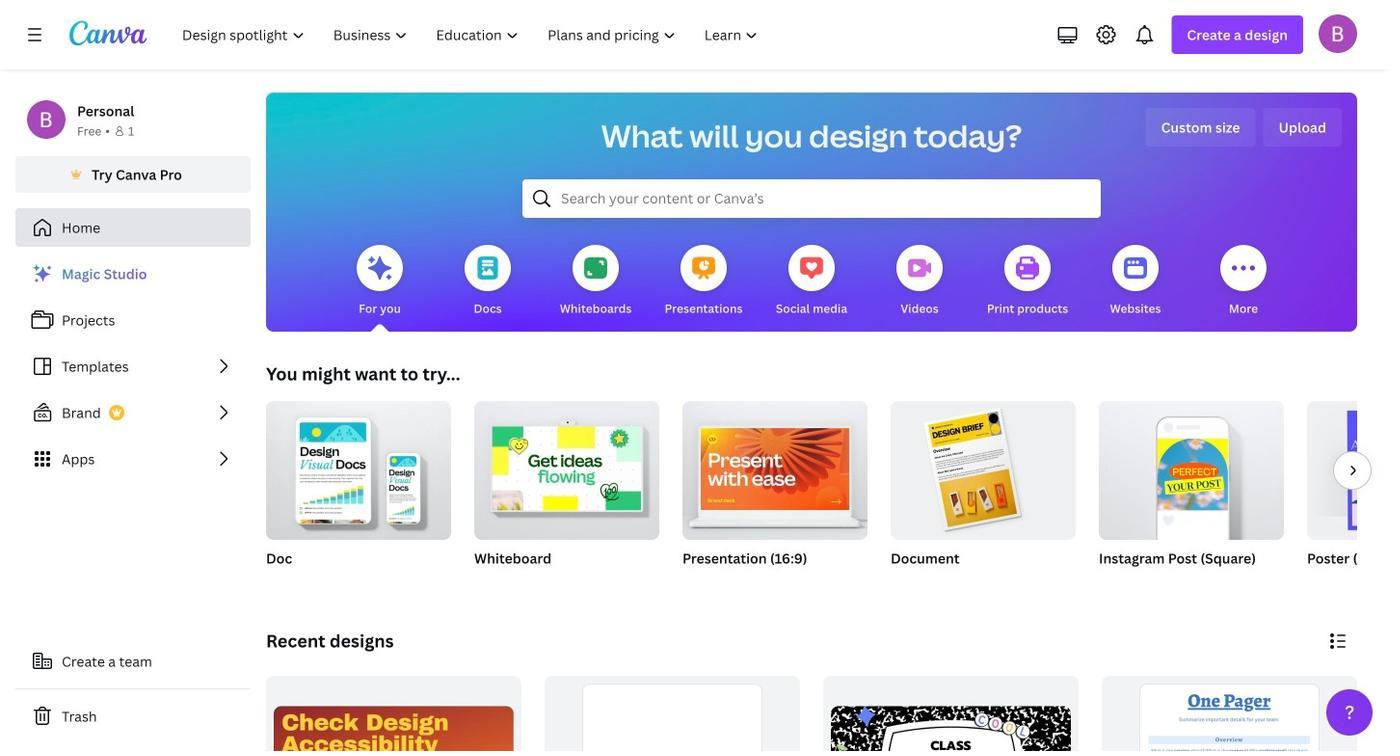 Task type: locate. For each thing, give the bounding box(es) containing it.
Search search field
[[561, 180, 1063, 217]]

top level navigation element
[[170, 15, 775, 54]]

None search field
[[523, 179, 1101, 218]]

group
[[266, 393, 451, 592], [266, 393, 451, 540], [474, 393, 660, 592], [474, 393, 660, 540], [683, 393, 868, 592], [683, 393, 868, 540], [891, 401, 1076, 592], [891, 401, 1076, 540], [1099, 401, 1284, 592], [1308, 401, 1389, 592], [266, 676, 522, 751], [545, 676, 800, 751]]

bob builder image
[[1319, 14, 1358, 53]]

list
[[15, 255, 251, 478]]



Task type: vqa. For each thing, say whether or not it's contained in the screenshot.
SELECT
no



